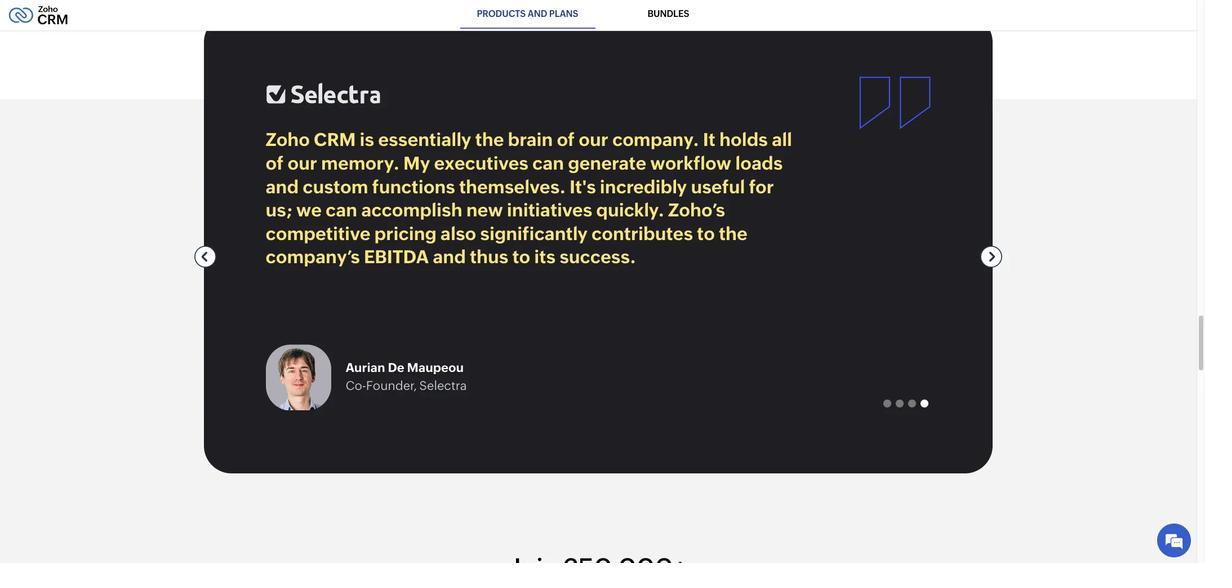 Task type: locate. For each thing, give the bounding box(es) containing it.
0 horizontal spatial the
[[476, 129, 504, 150]]

ebitda
[[364, 247, 429, 267]]

1 horizontal spatial can
[[533, 153, 565, 174]]

de
[[388, 361, 405, 375]]

of right brain
[[557, 129, 575, 150]]

is
[[360, 129, 375, 150]]

co-
[[346, 379, 367, 393]]

1 horizontal spatial to
[[698, 223, 716, 244]]

brain
[[508, 129, 553, 150]]

loads
[[736, 153, 783, 174]]

and
[[528, 8, 548, 19], [266, 176, 299, 197], [433, 247, 466, 267]]

our down the zoho
[[288, 153, 318, 174]]

1 horizontal spatial the
[[719, 223, 748, 244]]

it's
[[570, 176, 597, 197]]

2 horizontal spatial and
[[528, 8, 548, 19]]

products
[[477, 8, 526, 19]]

also
[[441, 223, 477, 244]]

aurian
[[346, 361, 386, 375]]

tab list
[[882, 397, 931, 412]]

0 vertical spatial of
[[557, 129, 575, 150]]

and up us;
[[266, 176, 299, 197]]

0 horizontal spatial our
[[288, 153, 318, 174]]

crm
[[314, 129, 356, 150]]

my
[[404, 153, 431, 174]]

useful
[[692, 176, 746, 197]]

generate
[[569, 153, 647, 174]]

success.
[[560, 247, 636, 267]]

to down zoho's
[[698, 223, 716, 244]]

0 vertical spatial and
[[528, 8, 548, 19]]

1 vertical spatial of
[[266, 153, 284, 174]]

1 vertical spatial can
[[326, 200, 358, 220]]

can down brain
[[533, 153, 565, 174]]

memory.
[[322, 153, 400, 174]]

new
[[467, 200, 504, 220]]

to
[[698, 223, 716, 244], [513, 247, 531, 267]]

0 horizontal spatial and
[[266, 176, 299, 197]]

1 vertical spatial to
[[513, 247, 531, 267]]

the up executives
[[476, 129, 504, 150]]

to left its
[[513, 247, 531, 267]]

next arrow image
[[979, 244, 1004, 269]]

1 vertical spatial the
[[719, 223, 748, 244]]

previous arrow image
[[193, 244, 218, 269]]

of down the zoho
[[266, 153, 284, 174]]

can
[[533, 153, 565, 174], [326, 200, 358, 220]]

0 horizontal spatial to
[[513, 247, 531, 267]]

of
[[557, 129, 575, 150], [266, 153, 284, 174]]

and left plans
[[528, 8, 548, 19]]

the
[[476, 129, 504, 150], [719, 223, 748, 244]]

0 vertical spatial to
[[698, 223, 716, 244]]

1 horizontal spatial and
[[433, 247, 466, 267]]

we
[[297, 200, 322, 220]]

plans
[[550, 8, 579, 19]]

significantly
[[481, 223, 588, 244]]

functions
[[373, 176, 456, 197]]

bundles
[[648, 8, 690, 19]]

executives
[[435, 153, 529, 174]]

0 vertical spatial our
[[579, 129, 609, 150]]

zoho's
[[669, 200, 726, 220]]

the down zoho's
[[719, 223, 748, 244]]

1 horizontal spatial our
[[579, 129, 609, 150]]

0 horizontal spatial of
[[266, 153, 284, 174]]

our up generate at the top of page
[[579, 129, 609, 150]]

its
[[535, 247, 556, 267]]

our
[[579, 129, 609, 150], [288, 153, 318, 174]]

and down also at left top
[[433, 247, 466, 267]]

incredibly
[[600, 176, 688, 197]]

accomplish
[[362, 200, 463, 220]]

can down custom
[[326, 200, 358, 220]]



Task type: describe. For each thing, give the bounding box(es) containing it.
2 vertical spatial and
[[433, 247, 466, 267]]

products and plans
[[477, 8, 579, 19]]

zoho crm is essentially the brain of our company. it holds all of our memory. my executives can generate workflow loads and custom functions themselves. it's incredibly useful for us; we can accomplish new initiatives quickly. zoho's competitive pricing also significantly contributes to the company's ebitda and thus to its success.
[[266, 129, 793, 267]]

zoho crm logo image
[[8, 3, 68, 28]]

all
[[772, 129, 793, 150]]

company's
[[266, 247, 360, 267]]

workflow
[[651, 153, 732, 174]]

for
[[750, 176, 775, 197]]

aurian de maupeou co-founder, selectra
[[346, 361, 467, 393]]

us;
[[266, 200, 293, 220]]

founder,
[[367, 379, 417, 393]]

selectra
[[420, 379, 467, 393]]

zoho crm is essentially the brain of our company. it holds all of our memory. my executives can generate workflow loads and custom functions themselves. it's incredibly useful for us; we can accomplish new initiatives quickly. zoho's competitive pricing also significantly contributes to the company's ebitda and thus to its success. tab panel
[[266, 77, 802, 410]]

competitive
[[266, 223, 371, 244]]

1 vertical spatial and
[[266, 176, 299, 197]]

0 vertical spatial can
[[533, 153, 565, 174]]

0 horizontal spatial can
[[326, 200, 358, 220]]

themselves.
[[460, 176, 566, 197]]

0 vertical spatial the
[[476, 129, 504, 150]]

quickly.
[[597, 200, 665, 220]]

maupeou
[[408, 361, 464, 375]]

it
[[704, 129, 716, 150]]

essentially
[[379, 129, 472, 150]]

1 vertical spatial our
[[288, 153, 318, 174]]

zoho
[[266, 129, 310, 150]]

pricing
[[375, 223, 437, 244]]

initiatives
[[507, 200, 593, 220]]

thus
[[470, 247, 509, 267]]

holds
[[720, 129, 769, 150]]

1 horizontal spatial of
[[557, 129, 575, 150]]

company.
[[613, 129, 700, 150]]

custom
[[303, 176, 369, 197]]

contributes
[[592, 223, 694, 244]]



Task type: vqa. For each thing, say whether or not it's contained in the screenshot.
the left CAN
yes



